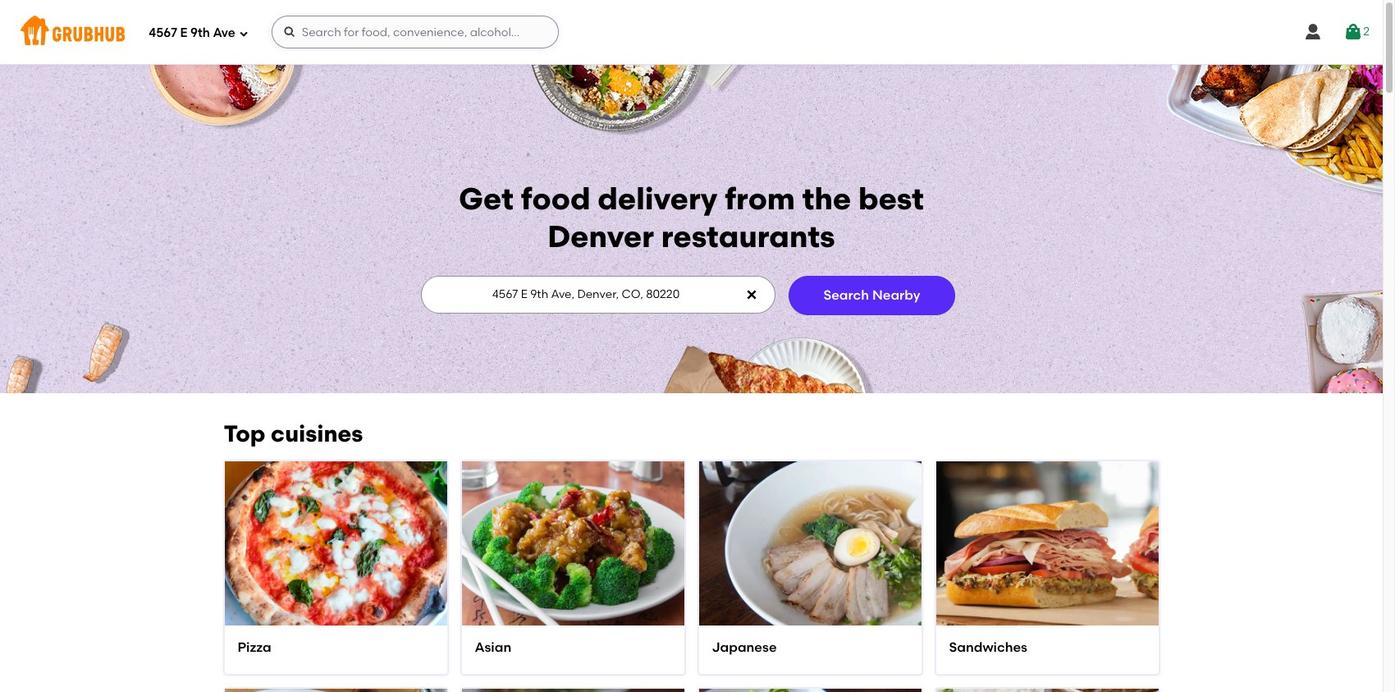 Task type: vqa. For each thing, say whether or not it's contained in the screenshot.
the right "$3.49"
no



Task type: describe. For each thing, give the bounding box(es) containing it.
japanese
[[712, 640, 777, 656]]

denver
[[548, 218, 654, 254]]

2
[[1364, 25, 1371, 38]]

sandwiches delivery image
[[937, 433, 1159, 655]]

food
[[521, 181, 591, 217]]

pizza delivery image
[[225, 433, 447, 655]]

main navigation navigation
[[0, 0, 1384, 64]]

sandwiches link
[[950, 639, 1146, 658]]

best
[[859, 181, 925, 217]]

pizza link
[[238, 639, 434, 658]]

pizza
[[238, 640, 272, 656]]

asian
[[475, 640, 512, 656]]

japanese delivery image
[[699, 433, 922, 655]]

japanese link
[[712, 639, 909, 658]]

ave
[[213, 25, 236, 40]]

search nearby
[[824, 287, 921, 303]]

2 button
[[1344, 17, 1371, 47]]

search
[[824, 287, 870, 303]]

asian link
[[475, 639, 671, 658]]

4567
[[149, 25, 177, 40]]

svg image inside '2' 'button'
[[1344, 22, 1364, 42]]

delivery
[[598, 181, 718, 217]]

Search Address search field
[[421, 277, 774, 313]]

Search for food, convenience, alcohol... search field
[[272, 16, 559, 48]]

from
[[725, 181, 796, 217]]

cuisines
[[271, 419, 363, 447]]



Task type: locate. For each thing, give the bounding box(es) containing it.
top cuisines
[[224, 419, 363, 447]]

9th
[[190, 25, 210, 40]]

top
[[224, 419, 266, 447]]

sandwiches
[[950, 640, 1028, 656]]

get food delivery from the best denver restaurants
[[459, 181, 925, 254]]

4567 e 9th ave
[[149, 25, 236, 40]]

the
[[803, 181, 852, 217]]

nearby
[[873, 287, 921, 303]]

get
[[459, 181, 514, 217]]

e
[[180, 25, 188, 40]]

svg image
[[1304, 22, 1324, 42], [1344, 22, 1364, 42], [283, 25, 296, 39], [239, 28, 249, 38], [745, 288, 758, 301]]

asian delivery image
[[462, 433, 684, 655]]

search nearby button
[[789, 276, 956, 315]]

browse hero image
[[0, 64, 1384, 393]]

restaurants
[[662, 218, 836, 254]]



